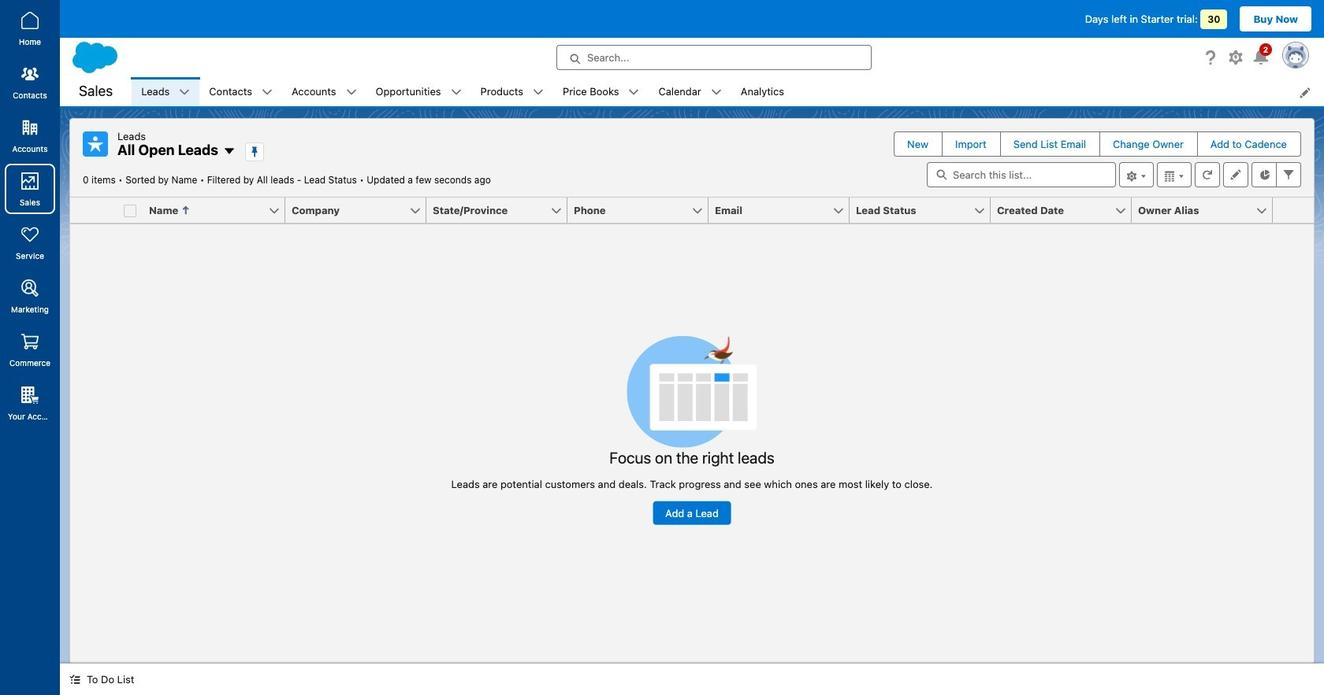 Task type: describe. For each thing, give the bounding box(es) containing it.
all open leads|leads|list view element
[[69, 118, 1315, 664]]

lead status element
[[850, 198, 1000, 224]]

Search All Open Leads list view. search field
[[927, 162, 1116, 188]]

text default image for fifth list item from right
[[346, 87, 357, 98]]

text default image for seventh list item from left
[[711, 87, 722, 98]]

phone element
[[568, 198, 718, 224]]

state/province element
[[426, 198, 577, 224]]

text default image inside all open leads|leads|list view element
[[223, 145, 236, 158]]

3 list item from the left
[[282, 77, 366, 106]]



Task type: locate. For each thing, give the bounding box(es) containing it.
list
[[132, 77, 1324, 106]]

2 list item from the left
[[200, 77, 282, 106]]

created date element
[[991, 198, 1141, 224]]

company element
[[285, 198, 436, 224]]

cell inside all open leads|leads|list view element
[[117, 198, 143, 224]]

all open leads status
[[83, 174, 367, 186]]

cell
[[117, 198, 143, 224]]

status
[[451, 336, 933, 526]]

4 list item from the left
[[366, 77, 471, 106]]

action image
[[1273, 198, 1314, 223]]

text default image
[[346, 87, 357, 98], [533, 87, 544, 98], [711, 87, 722, 98], [223, 145, 236, 158]]

action element
[[1273, 198, 1314, 224]]

owner alias element
[[1132, 198, 1282, 224]]

text default image for 3rd list item from the right
[[533, 87, 544, 98]]

1 list item from the left
[[132, 77, 200, 106]]

name element
[[143, 198, 295, 224]]

item number element
[[70, 198, 117, 224]]

item number image
[[70, 198, 117, 223]]

5 list item from the left
[[471, 77, 553, 106]]

list item
[[132, 77, 200, 106], [200, 77, 282, 106], [282, 77, 366, 106], [366, 77, 471, 106], [471, 77, 553, 106], [553, 77, 649, 106], [649, 77, 731, 106]]

6 list item from the left
[[553, 77, 649, 106]]

7 list item from the left
[[649, 77, 731, 106]]

text default image
[[179, 87, 190, 98], [262, 87, 273, 98], [450, 87, 462, 98], [629, 87, 640, 98], [69, 675, 80, 686]]

email element
[[709, 198, 859, 224]]



Task type: vqa. For each thing, say whether or not it's contained in the screenshot.
Select an Option text field
no



